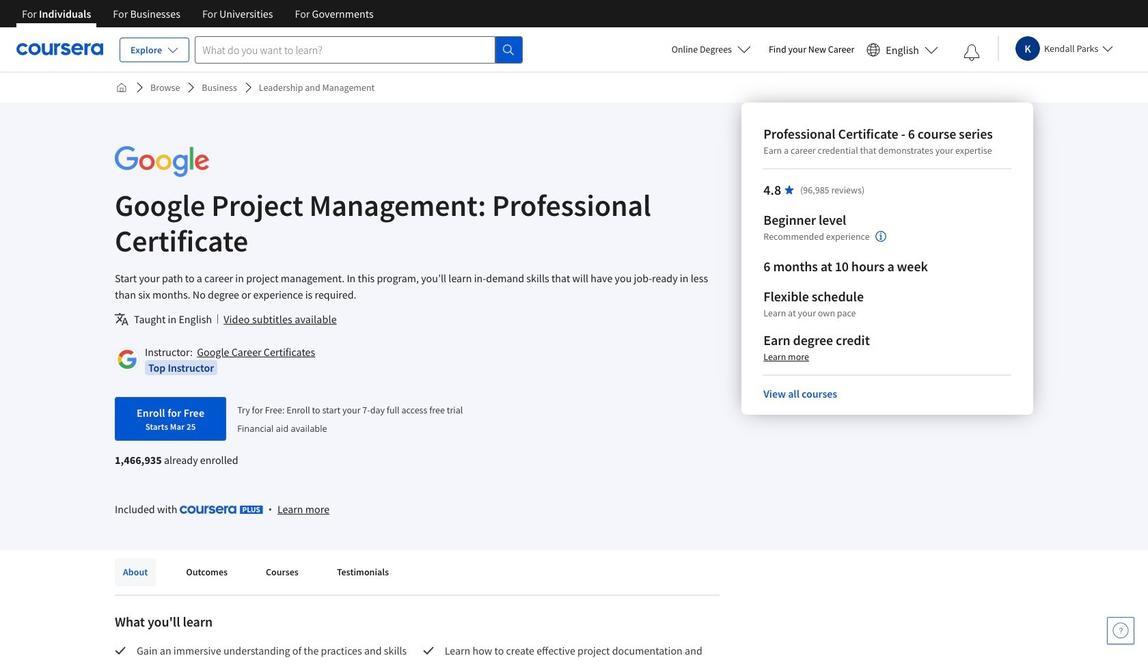 Task type: describe. For each thing, give the bounding box(es) containing it.
learn more about degree credit element
[[764, 350, 809, 364]]

help center image
[[1113, 623, 1129, 639]]

google career certificates image
[[117, 349, 137, 370]]

home image
[[116, 82, 127, 93]]



Task type: vqa. For each thing, say whether or not it's contained in the screenshot.
REPLY
no



Task type: locate. For each thing, give the bounding box(es) containing it.
coursera image
[[16, 38, 103, 60]]

What do you want to learn? text field
[[195, 36, 496, 63]]

information about difficulty level pre-requisites. image
[[875, 231, 886, 242]]

None search field
[[195, 36, 523, 63]]

google image
[[115, 146, 209, 177]]

banner navigation
[[11, 0, 385, 27]]

coursera plus image
[[180, 506, 263, 514]]



